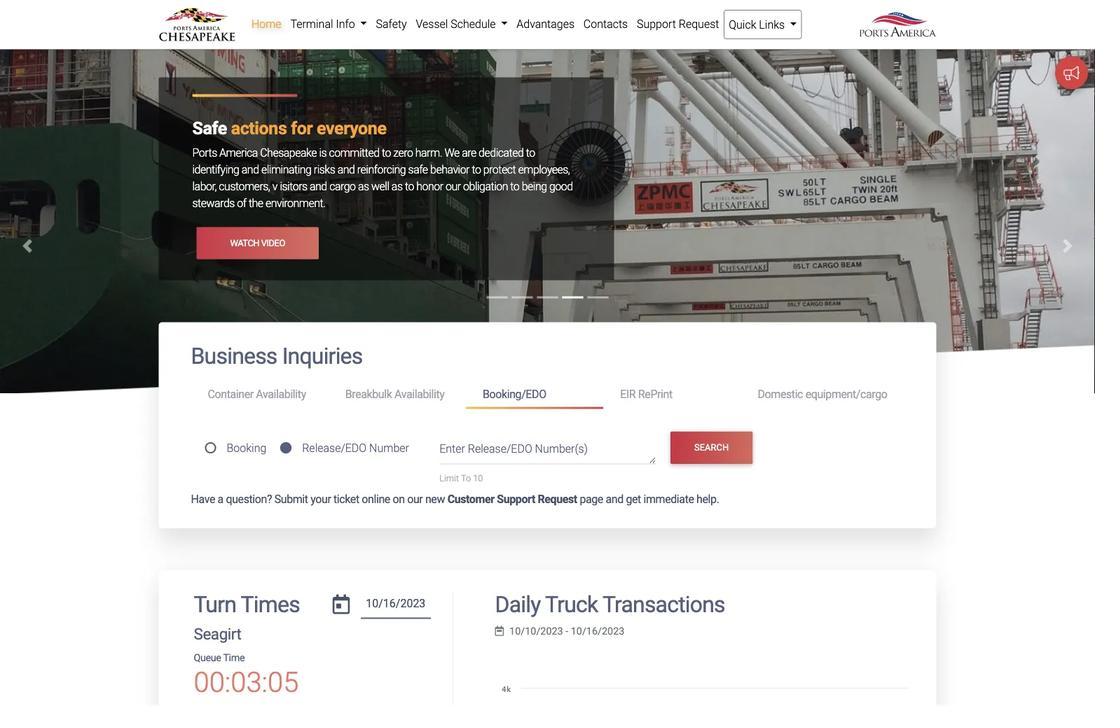 Task type: describe. For each thing, give the bounding box(es) containing it.
availability for breakbulk availability
[[394, 388, 445, 401]]

booking/edo
[[483, 388, 546, 401]]

turn
[[194, 592, 236, 618]]

watch video
[[230, 238, 285, 249]]

enter release/edo number(s)
[[439, 443, 588, 456]]

daily
[[495, 592, 541, 618]]

release/edo number
[[302, 442, 409, 455]]

to down are
[[472, 163, 481, 176]]

is
[[319, 146, 327, 160]]

vessel schedule
[[416, 17, 498, 30]]

get
[[626, 493, 641, 506]]

to left "zero"
[[382, 146, 391, 160]]

submit
[[274, 493, 308, 506]]

watch video link
[[197, 227, 319, 260]]

times
[[241, 592, 300, 618]]

a
[[218, 493, 223, 506]]

1 horizontal spatial request
[[679, 17, 719, 30]]

contacts
[[584, 17, 628, 30]]

seagirt
[[194, 625, 241, 644]]

queue
[[194, 653, 221, 665]]

0 vertical spatial support
[[637, 17, 676, 30]]

number(s)
[[535, 443, 588, 456]]

terminal
[[290, 17, 333, 30]]

links
[[759, 18, 785, 31]]

video
[[261, 238, 285, 249]]

to left being
[[510, 180, 519, 193]]

obligation
[[463, 180, 508, 193]]

reprint
[[638, 388, 672, 401]]

and down risks
[[310, 180, 327, 193]]

safety
[[376, 17, 407, 30]]

zero
[[393, 146, 413, 160]]

availability for container availability
[[256, 388, 306, 401]]

quick links
[[729, 18, 788, 31]]

info
[[336, 17, 355, 30]]

and inside 00:03:05 main content
[[606, 493, 623, 506]]

equipment/cargo
[[805, 388, 887, 401]]

environment.
[[266, 197, 325, 210]]

have
[[191, 493, 215, 506]]

container availability
[[208, 388, 306, 401]]

online
[[362, 493, 390, 506]]

booking/edo link
[[466, 382, 603, 410]]

customer
[[447, 493, 494, 506]]

container availability link
[[191, 382, 328, 407]]

good
[[549, 180, 573, 193]]

contacts link
[[579, 10, 632, 38]]

safety image
[[0, 49, 1095, 522]]

we
[[444, 146, 459, 160]]

and up 'cargo'
[[337, 163, 355, 176]]

to down "safe"
[[405, 180, 414, 193]]

calendar day image
[[333, 595, 350, 615]]

00:03:05 main content
[[148, 323, 947, 707]]

your
[[311, 493, 331, 506]]

limit
[[439, 474, 459, 484]]

daily truck transactions
[[495, 592, 725, 618]]

breakbulk
[[345, 388, 392, 401]]

breakbulk availability link
[[328, 382, 466, 407]]

chesapeake
[[260, 146, 317, 160]]

honor
[[416, 180, 443, 193]]

labor,
[[192, 180, 216, 193]]

domestic
[[758, 388, 803, 401]]

being
[[522, 180, 547, 193]]

domestic equipment/cargo link
[[741, 382, 904, 407]]

number
[[369, 442, 409, 455]]

request inside 00:03:05 main content
[[538, 493, 577, 506]]

1 horizontal spatial release/edo
[[468, 443, 532, 456]]

stewards
[[192, 197, 235, 210]]

-
[[566, 626, 568, 638]]

safe
[[408, 163, 428, 176]]

00:03:05
[[194, 667, 299, 700]]

behavior
[[430, 163, 469, 176]]

quick
[[729, 18, 756, 31]]

10/10/2023 - 10/16/2023
[[509, 626, 624, 638]]

container
[[208, 388, 253, 401]]

eir reprint
[[620, 388, 672, 401]]

are
[[462, 146, 476, 160]]

cargo
[[329, 180, 356, 193]]

turn times
[[194, 592, 300, 618]]

employees,
[[518, 163, 570, 176]]

vessel
[[416, 17, 448, 30]]

terminal info
[[290, 17, 358, 30]]

on
[[393, 493, 405, 506]]

search
[[694, 443, 729, 453]]



Task type: vqa. For each thing, say whether or not it's contained in the screenshot.
'Category'
no



Task type: locate. For each thing, give the bounding box(es) containing it.
10/16/2023
[[571, 626, 624, 638]]

page
[[580, 493, 603, 506]]

to
[[461, 474, 471, 484]]

ports america chesapeake is committed to zero harm. we are dedicated to identifying and                         eliminating risks and reinforcing safe behavior to protect employees, labor, customers, v                         isitors and cargo as well as to honor our obligation to being good stewards of the environment.
[[192, 146, 573, 210]]

availability right breakbulk
[[394, 388, 445, 401]]

to up employees,
[[526, 146, 535, 160]]

0 horizontal spatial our
[[407, 493, 423, 506]]

request left the page
[[538, 493, 577, 506]]

2 as from the left
[[392, 180, 403, 193]]

safety link
[[371, 10, 411, 38]]

Enter Release/EDO Number(s) text field
[[439, 441, 656, 465]]

home link
[[247, 10, 286, 38]]

support inside 00:03:05 main content
[[497, 493, 535, 506]]

domestic equipment/cargo
[[758, 388, 887, 401]]

our inside ports america chesapeake is committed to zero harm. we are dedicated to identifying and                         eliminating risks and reinforcing safe behavior to protect employees, labor, customers, v                         isitors and cargo as well as to honor our obligation to being good stewards of the environment.
[[446, 180, 461, 193]]

1 horizontal spatial availability
[[394, 388, 445, 401]]

actions
[[231, 118, 287, 139]]

support right contacts "link"
[[637, 17, 676, 30]]

1 availability from the left
[[256, 388, 306, 401]]

immediate
[[643, 493, 694, 506]]

customer support request link
[[447, 493, 577, 506]]

home
[[251, 17, 281, 30]]

breakbulk availability
[[345, 388, 445, 401]]

have a question? submit your ticket online on our new customer support request page and get immediate help.
[[191, 493, 719, 506]]

1 vertical spatial request
[[538, 493, 577, 506]]

1 horizontal spatial our
[[446, 180, 461, 193]]

10/10/2023
[[509, 626, 563, 638]]

eir reprint link
[[603, 382, 741, 407]]

transactions
[[602, 592, 725, 618]]

0 horizontal spatial support
[[497, 493, 535, 506]]

question?
[[226, 493, 272, 506]]

ticket
[[334, 493, 359, 506]]

support
[[637, 17, 676, 30], [497, 493, 535, 506]]

availability inside container availability link
[[256, 388, 306, 401]]

and up customers,
[[242, 163, 259, 176]]

eliminating
[[261, 163, 311, 176]]

availability inside the breakbulk availability link
[[394, 388, 445, 401]]

committed
[[329, 146, 379, 160]]

new
[[425, 493, 445, 506]]

ports
[[192, 146, 217, 160]]

everyone
[[317, 118, 386, 139]]

request
[[679, 17, 719, 30], [538, 493, 577, 506]]

support request
[[637, 17, 719, 30]]

our inside 00:03:05 main content
[[407, 493, 423, 506]]

release/edo up ticket
[[302, 442, 367, 455]]

queue time 00:03:05
[[194, 653, 299, 700]]

2 availability from the left
[[394, 388, 445, 401]]

vessel schedule link
[[411, 10, 512, 38]]

risks
[[314, 163, 335, 176]]

calendar week image
[[495, 627, 504, 637]]

the
[[249, 197, 263, 210]]

1 as from the left
[[358, 180, 369, 193]]

terminal info link
[[286, 10, 371, 38]]

support right customer
[[497, 493, 535, 506]]

v
[[272, 180, 277, 193]]

1 vertical spatial our
[[407, 493, 423, 506]]

0 horizontal spatial availability
[[256, 388, 306, 401]]

and
[[242, 163, 259, 176], [337, 163, 355, 176], [310, 180, 327, 193], [606, 493, 623, 506]]

to
[[382, 146, 391, 160], [526, 146, 535, 160], [472, 163, 481, 176], [405, 180, 414, 193], [510, 180, 519, 193]]

isitors
[[280, 180, 307, 193]]

business
[[191, 344, 277, 370]]

business inquiries
[[191, 344, 363, 370]]

for
[[291, 118, 313, 139]]

our down behavior
[[446, 180, 461, 193]]

1 vertical spatial support
[[497, 493, 535, 506]]

watch
[[230, 238, 259, 249]]

advantages
[[517, 17, 575, 30]]

as right well
[[392, 180, 403, 193]]

0 vertical spatial our
[[446, 180, 461, 193]]

search button
[[670, 432, 753, 464]]

well
[[371, 180, 389, 193]]

and left get
[[606, 493, 623, 506]]

identifying
[[192, 163, 239, 176]]

request left quick
[[679, 17, 719, 30]]

availability down business inquiries at the left of page
[[256, 388, 306, 401]]

customers,
[[219, 180, 270, 193]]

0 horizontal spatial release/edo
[[302, 442, 367, 455]]

enter
[[439, 443, 465, 456]]

safe actions for everyone
[[192, 118, 386, 139]]

advantages link
[[512, 10, 579, 38]]

0 vertical spatial request
[[679, 17, 719, 30]]

0 horizontal spatial as
[[358, 180, 369, 193]]

protect
[[483, 163, 516, 176]]

support request link
[[632, 10, 724, 38]]

1 horizontal spatial as
[[392, 180, 403, 193]]

of
[[237, 197, 246, 210]]

1 horizontal spatial support
[[637, 17, 676, 30]]

10
[[473, 474, 483, 484]]

quick links link
[[724, 10, 802, 39]]

our right on
[[407, 493, 423, 506]]

time
[[223, 653, 245, 665]]

help.
[[697, 493, 719, 506]]

inquiries
[[282, 344, 363, 370]]

as left well
[[358, 180, 369, 193]]

schedule
[[451, 17, 496, 30]]

release/edo up 10
[[468, 443, 532, 456]]

0 horizontal spatial request
[[538, 493, 577, 506]]

None text field
[[361, 592, 431, 620]]

our
[[446, 180, 461, 193], [407, 493, 423, 506]]



